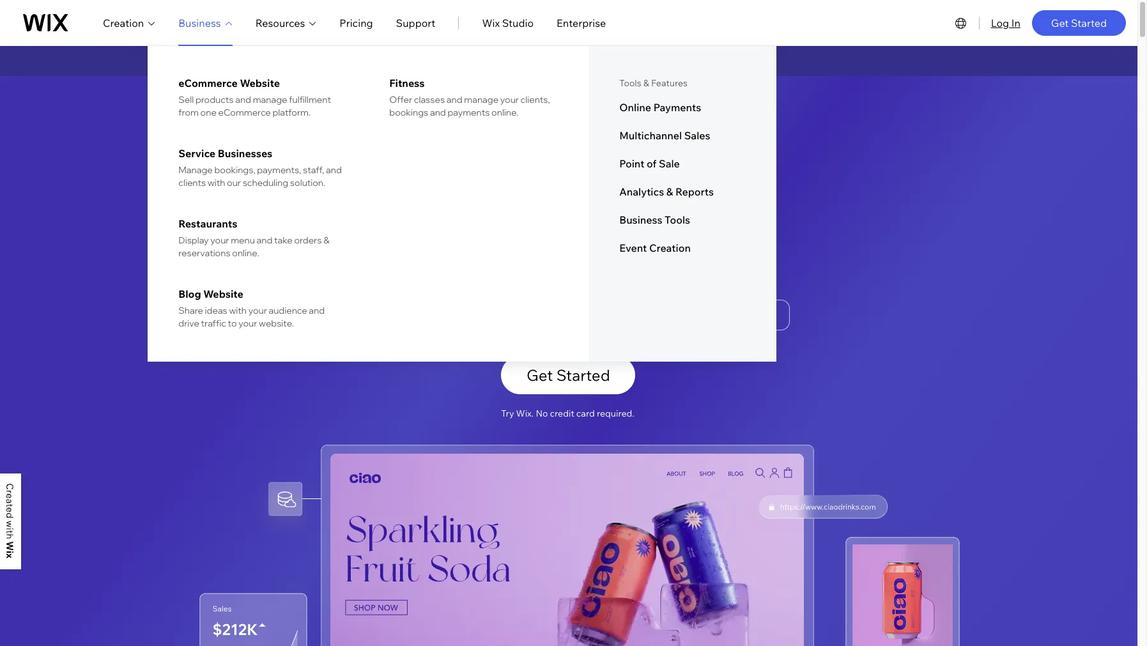 Task type: vqa. For each thing, say whether or not it's contained in the screenshot.


Task type: describe. For each thing, give the bounding box(es) containing it.
and inside blog website share ideas with your audience and drive traffic to your website.
[[309, 305, 325, 317]]

1 vertical spatial ecommerce
[[218, 107, 271, 118]]

studio
[[503, 16, 534, 29]]

service businesses link
[[179, 147, 347, 160]]

multichannel
[[620, 129, 682, 142]]

business tools
[[620, 214, 691, 226]]

from
[[179, 107, 199, 118]]

wix studio
[[482, 16, 534, 29]]

orders
[[294, 235, 322, 246]]

staff,
[[303, 164, 324, 176]]

started inside button
[[557, 366, 611, 385]]

creation inside business group
[[650, 242, 691, 255]]

online. inside restaurants display your menu and take orders & reservations online.
[[232, 248, 259, 259]]

business group
[[148, 46, 777, 362]]

create a website without limits
[[381, 101, 756, 210]]

restaurants link
[[179, 217, 347, 230]]

pricing
[[340, 16, 373, 29]]

point of sale
[[620, 157, 680, 170]]

log in
[[992, 16, 1021, 29]]

language selector, english selected image
[[954, 15, 969, 30]]

an
[[425, 54, 437, 67]]

credit
[[550, 408, 575, 420]]

clients
[[179, 177, 206, 189]]

no
[[536, 408, 548, 420]]

blog
[[179, 288, 201, 301]]

reservations
[[179, 248, 231, 259]]

limits
[[599, 151, 720, 210]]

2 vertical spatial of
[[491, 220, 504, 236]]

of inside business group
[[647, 157, 657, 170]]

event
[[620, 242, 647, 255]]

business for business
[[179, 16, 221, 29]]

pricing link
[[340, 15, 373, 30]]

display
[[179, 235, 209, 246]]

sell
[[179, 94, 194, 106]]

& for analytics
[[667, 185, 674, 198]]

1 vertical spatial website
[[507, 220, 556, 236]]

payments
[[654, 101, 702, 114]]

reports
[[676, 185, 714, 198]]

take
[[274, 235, 293, 246]]

get started button
[[501, 356, 636, 395]]

online payments
[[620, 101, 702, 114]]

in
[[1012, 16, 1021, 29]]

website.
[[259, 318, 294, 329]]

multichannel sales link
[[620, 129, 747, 142]]

analytics & reports link
[[620, 185, 747, 198]]

without
[[417, 151, 590, 210]]

an ecommerce site for a soda company with a sales graph and mobile checkout image
[[331, 454, 805, 647]]

0 vertical spatial tools
[[620, 77, 642, 89]]

fitness
[[390, 77, 425, 90]]

offer
[[390, 94, 413, 106]]

you
[[600, 220, 623, 236]]

0 vertical spatial started
[[1072, 16, 1108, 29]]

scheduling
[[243, 177, 289, 189]]

your inside "fitness offer classes and manage your clients, bookings and payments online."
[[501, 94, 519, 106]]

event creation link
[[620, 242, 747, 255]]

and up payments
[[447, 94, 463, 106]]

0 vertical spatial ecommerce
[[179, 77, 238, 90]]

& inside restaurants display your menu and take orders & reservations online.
[[324, 235, 330, 246]]

wix studio link
[[482, 15, 534, 30]]

manage
[[179, 164, 213, 176]]

creation button
[[103, 15, 156, 30]]

0 vertical spatial get started
[[1052, 16, 1108, 29]]

online. inside "fitness offer classes and manage your clients, bookings and payments online."
[[492, 107, 519, 118]]

like
[[626, 220, 647, 236]]

website for blog website
[[204, 288, 244, 301]]

businesses
[[218, 147, 273, 160]]

try
[[502, 408, 514, 420]]

restaurant button
[[498, 300, 609, 331]]

payments,
[[257, 164, 301, 176]]

online
[[620, 101, 652, 114]]

restaurants display your menu and take orders & reservations online.
[[179, 217, 330, 259]]

what kind of website would you like to create?
[[424, 220, 712, 236]]

restaurants
[[179, 217, 238, 230]]

0 vertical spatial to
[[518, 54, 528, 67]]

payments
[[448, 107, 490, 118]]

glass ns.png image
[[760, 496, 888, 519]]

sale
[[659, 157, 680, 170]]

manage inside ecommerce website sell products and manage fulfillment from one ecommerce platform.
[[253, 94, 287, 106]]

wix.
[[516, 408, 534, 420]]

to inside blog website share ideas with your audience and drive traffic to your website.
[[228, 318, 237, 329]]

create
[[381, 101, 533, 159]]



Task type: locate. For each thing, give the bounding box(es) containing it.
2 vertical spatial &
[[324, 235, 330, 246]]

let's
[[373, 54, 395, 67]]

log
[[992, 16, 1010, 29]]

0 horizontal spatial website
[[507, 220, 556, 236]]

0 horizontal spatial of
[[491, 220, 504, 236]]

1 horizontal spatial with
[[229, 305, 247, 317]]

1 vertical spatial online.
[[232, 248, 259, 259]]

created with wix image
[[6, 484, 13, 559]]

analytics & reports
[[620, 185, 714, 198]]

1 horizontal spatial get started
[[1052, 16, 1108, 29]]

0 vertical spatial get
[[1052, 16, 1070, 29]]

get started inside button
[[527, 366, 611, 385]]

our
[[227, 177, 241, 189]]

1 vertical spatial get
[[527, 366, 553, 385]]

1 horizontal spatial online.
[[492, 107, 519, 118]]

fitness offer classes and manage your clients, bookings and payments online.
[[390, 77, 550, 118]]

to left stand
[[518, 54, 528, 67]]

blog website share ideas with your audience and drive traffic to your website.
[[179, 288, 325, 329]]

to
[[518, 54, 528, 67], [650, 220, 663, 236], [228, 318, 237, 329]]

bookings,
[[215, 164, 256, 176]]

1 horizontal spatial manage
[[465, 94, 499, 106]]

1 vertical spatial website
[[204, 288, 244, 301]]

1 vertical spatial to
[[650, 220, 663, 236]]

get
[[1052, 16, 1070, 29], [527, 366, 553, 385]]

service businesses manage bookings, payments, staff, and clients with our scheduling solution.
[[179, 147, 342, 189]]

your inside restaurants display your menu and take orders & reservations online.
[[211, 235, 229, 246]]

2 horizontal spatial with
[[560, 54, 580, 67]]

website inside create a website without limits
[[578, 101, 756, 159]]

1 horizontal spatial website
[[578, 101, 756, 159]]

0 horizontal spatial creation
[[103, 16, 144, 29]]

0 horizontal spatial to
[[228, 318, 237, 329]]

service
[[179, 147, 216, 160]]

0 vertical spatial website
[[578, 101, 756, 159]]

your up reservations
[[211, 235, 229, 246]]

tools & features
[[620, 77, 688, 89]]

get inside button
[[527, 366, 553, 385]]

other button
[[711, 300, 790, 331]]

ecommerce website link
[[179, 77, 347, 90]]

with inside service businesses manage bookings, payments, staff, and clients with our scheduling solution.
[[208, 177, 225, 189]]

1 horizontal spatial business
[[620, 214, 663, 226]]

website inside ecommerce website sell products and manage fulfillment from one ecommerce platform.
[[240, 77, 280, 90]]

to up event creation
[[650, 220, 663, 236]]

0 vertical spatial with
[[560, 54, 580, 67]]

0 horizontal spatial get started
[[527, 366, 611, 385]]

of right the kind
[[491, 220, 504, 236]]

platform.
[[273, 107, 311, 118]]

0 horizontal spatial &
[[324, 235, 330, 246]]

2 horizontal spatial &
[[667, 185, 674, 198]]

1 vertical spatial creation
[[650, 242, 691, 255]]

traffic
[[201, 318, 226, 329]]

your
[[501, 94, 519, 106], [211, 235, 229, 246], [249, 305, 267, 317], [239, 318, 257, 329]]

get right in
[[1052, 16, 1070, 29]]

your down blog website "link" in the left of the page
[[249, 305, 267, 317]]

the
[[582, 54, 598, 67]]

share
[[179, 305, 203, 317]]

& left reports
[[667, 185, 674, 198]]

0 vertical spatial online.
[[492, 107, 519, 118]]

and inside restaurants display your menu and take orders & reservations online.
[[257, 235, 273, 246]]

website
[[240, 77, 280, 90], [204, 288, 244, 301]]

what
[[424, 220, 458, 236]]

ecommerce down products
[[218, 107, 271, 118]]

2 manage from the left
[[465, 94, 499, 106]]

manage down ecommerce website link
[[253, 94, 287, 106]]

creation inside creation popup button
[[103, 16, 144, 29]]

get started up try wix. no credit card required. at the bottom of the page
[[527, 366, 611, 385]]

make
[[397, 54, 423, 67]]

business tools link
[[620, 214, 747, 226]]

tools up the online
[[620, 77, 642, 89]]

ecommerce website sell products and manage fulfillment from one ecommerce platform.
[[179, 77, 331, 118]]

tools down analytics & reports link
[[665, 214, 691, 226]]

started
[[1072, 16, 1108, 29], [557, 366, 611, 385]]

0 horizontal spatial started
[[557, 366, 611, 385]]

menu
[[231, 235, 255, 246]]

0 horizontal spatial online.
[[232, 248, 259, 259]]

1 vertical spatial of
[[647, 157, 657, 170]]

online. down menu
[[232, 248, 259, 259]]

0 horizontal spatial manage
[[253, 94, 287, 106]]

event creation
[[620, 242, 691, 255]]

fitness link
[[390, 77, 558, 90]]

create?
[[666, 220, 712, 236]]

website up ideas
[[204, 288, 244, 301]]

and inside service businesses manage bookings, payments, staff, and clients with our scheduling solution.
[[326, 164, 342, 176]]

business for business tools
[[620, 214, 663, 226]]

of right "people"
[[636, 54, 646, 67]]

and down ecommerce website link
[[236, 94, 251, 106]]

& for tools
[[644, 77, 650, 89]]

website inside blog website share ideas with your audience and drive traffic to your website.
[[204, 288, 244, 301]]

0 vertical spatial website
[[240, 77, 280, 90]]

1 horizontal spatial &
[[644, 77, 650, 89]]

resources button
[[256, 15, 317, 30]]

business button
[[179, 15, 233, 30]]

1 horizontal spatial creation
[[650, 242, 691, 255]]

0 horizontal spatial business
[[179, 16, 221, 29]]

to right traffic
[[228, 318, 237, 329]]

and down classes
[[430, 107, 446, 118]]

audience
[[269, 305, 307, 317]]

online payments link
[[620, 101, 747, 114]]

try wix. no credit card required.
[[502, 408, 635, 420]]

1 vertical spatial &
[[667, 185, 674, 198]]

1 vertical spatial business
[[620, 214, 663, 226]]

one
[[201, 107, 217, 118]]

& left the features
[[644, 77, 650, 89]]

point of sale link
[[620, 157, 747, 170]]

manage up payments
[[465, 94, 499, 106]]

of left the sale at the right
[[647, 157, 657, 170]]

0 vertical spatial of
[[636, 54, 646, 67]]

2 horizontal spatial to
[[650, 220, 663, 236]]

fulfillment
[[289, 94, 331, 106]]

0 horizontal spatial tools
[[620, 77, 642, 89]]

and right the audience
[[309, 305, 325, 317]]

0 vertical spatial business
[[179, 16, 221, 29]]

with inside blog website share ideas with your audience and drive traffic to your website.
[[229, 305, 247, 317]]

get started right in
[[1052, 16, 1108, 29]]

and inside ecommerce website sell products and manage fulfillment from one ecommerce platform.
[[236, 94, 251, 106]]

1 horizontal spatial get
[[1052, 16, 1070, 29]]

your left website.
[[239, 318, 257, 329]]

0 horizontal spatial get
[[527, 366, 553, 385]]

stand
[[531, 54, 558, 67]]

support
[[396, 16, 436, 29]]

bookings
[[390, 107, 429, 118]]

online.
[[492, 107, 519, 118], [232, 248, 259, 259]]

0 horizontal spatial with
[[208, 177, 225, 189]]

1 vertical spatial tools
[[665, 214, 691, 226]]

get started link
[[1033, 10, 1127, 35]]

0 vertical spatial creation
[[103, 16, 144, 29]]

manage inside "fitness offer classes and manage your clients, bookings and payments online."
[[465, 94, 499, 106]]

business
[[179, 16, 221, 29], [620, 214, 663, 226]]

with left our
[[208, 177, 225, 189]]

log in link
[[992, 15, 1021, 30]]

online. right payments
[[492, 107, 519, 118]]

get up no at the left bottom of page
[[527, 366, 553, 385]]

resources
[[256, 16, 305, 29]]

& right orders
[[324, 235, 330, 246]]

people
[[600, 54, 634, 67]]

and right staff,
[[326, 164, 342, 176]]

ukraine.
[[648, 54, 687, 67]]

restaurant
[[531, 308, 591, 323]]

1 vertical spatial get started
[[527, 366, 611, 385]]

sales
[[685, 129, 711, 142]]

classes
[[414, 94, 445, 106]]

website up platform.
[[240, 77, 280, 90]]

features
[[652, 77, 688, 89]]

tools
[[620, 77, 642, 89], [665, 214, 691, 226]]

business inside dropdown button
[[179, 16, 221, 29]]

point
[[620, 157, 645, 170]]

support link
[[396, 15, 436, 30]]

enterprise link
[[557, 15, 606, 30]]

1 horizontal spatial of
[[636, 54, 646, 67]]

ideas
[[205, 305, 228, 317]]

your left clients,
[[501, 94, 519, 106]]

business inside group
[[620, 214, 663, 226]]

1 manage from the left
[[253, 94, 287, 106]]

of
[[636, 54, 646, 67], [647, 157, 657, 170], [491, 220, 504, 236]]

1 vertical spatial with
[[208, 177, 225, 189]]

blog website link
[[179, 288, 347, 301]]

required.
[[597, 408, 635, 420]]

analytics
[[620, 185, 665, 198]]

wix
[[482, 16, 500, 29]]

with left the
[[560, 54, 580, 67]]

ecommerce up products
[[179, 77, 238, 90]]

together
[[475, 54, 516, 67]]

website for ecommerce website
[[240, 77, 280, 90]]

enterprise
[[557, 16, 606, 29]]

and down restaurants link
[[257, 235, 273, 246]]

let's make an impact together to stand with the people of ukraine.
[[373, 54, 687, 67]]

0 vertical spatial &
[[644, 77, 650, 89]]

1 horizontal spatial started
[[1072, 16, 1108, 29]]

2 horizontal spatial of
[[647, 157, 657, 170]]

2 vertical spatial to
[[228, 318, 237, 329]]

1 horizontal spatial tools
[[665, 214, 691, 226]]

1 vertical spatial started
[[557, 366, 611, 385]]

2 vertical spatial with
[[229, 305, 247, 317]]

impact
[[439, 54, 472, 67]]

with right ideas
[[229, 305, 247, 317]]

other
[[742, 308, 774, 323]]

1 horizontal spatial to
[[518, 54, 528, 67]]

would
[[559, 220, 597, 236]]

card
[[577, 408, 595, 420]]

a
[[542, 101, 569, 159]]



